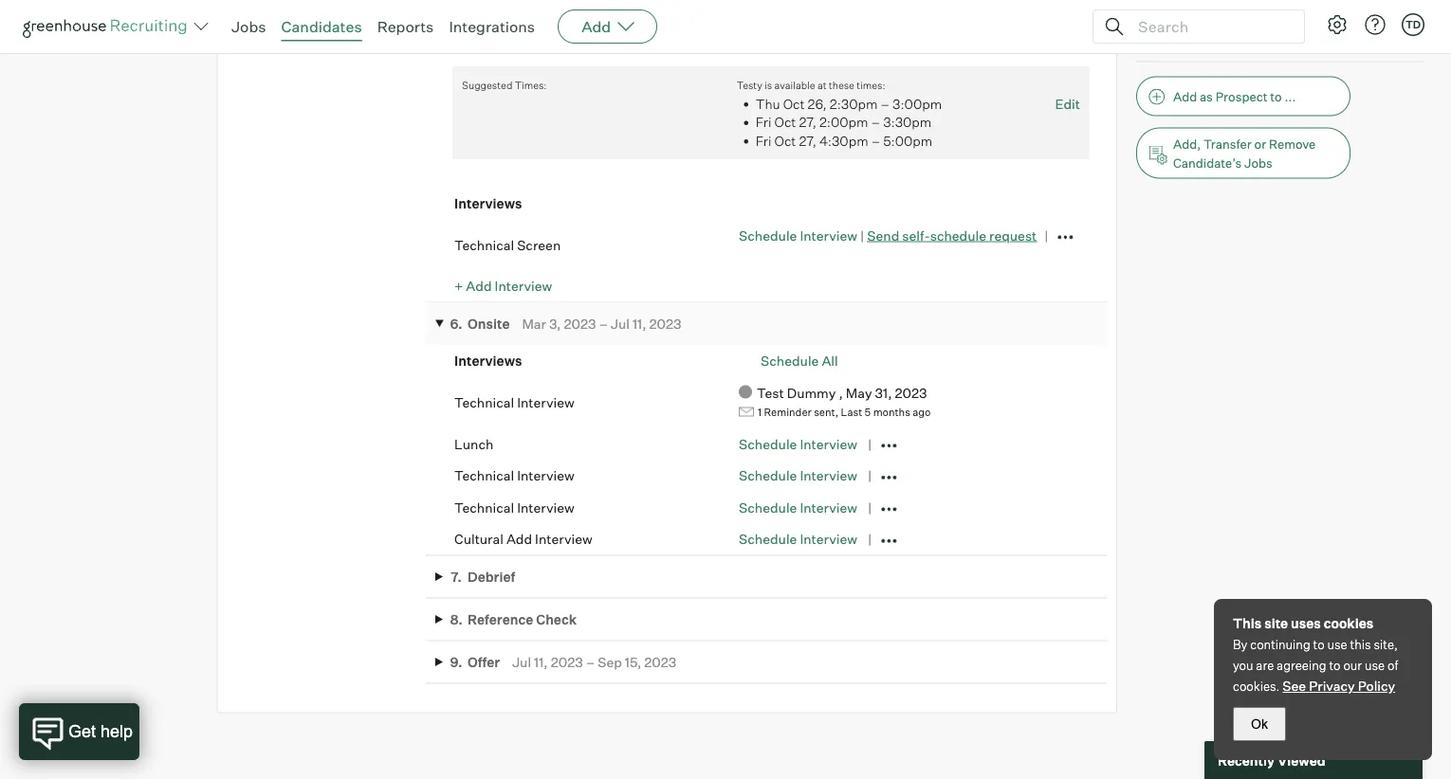 Task type: vqa. For each thing, say whether or not it's contained in the screenshot.
fourth SCHEDULE INTERVIEW from the bottom of the page
yes



Task type: describe. For each thing, give the bounding box(es) containing it.
reminder
[[764, 406, 812, 419]]

uses
[[1291, 616, 1321, 632]]

1 fri from the top
[[756, 114, 772, 131]]

1 schedule interview link from the top
[[739, 227, 857, 244]]

5:00pm
[[883, 133, 933, 149]]

integrations link
[[449, 17, 535, 36]]

this inside by continuing to use this site, you are agreeing to our use of cookies.
[[1350, 637, 1371, 653]]

1 27, from the top
[[799, 114, 817, 131]]

cookies
[[1324, 616, 1374, 632]]

26,
[[808, 96, 827, 112]]

merge this candidate link
[[1141, 34, 1272, 51]]

candidate's
[[1173, 156, 1242, 171]]

times:
[[857, 79, 885, 91]]

|
[[860, 227, 864, 244]]

edit link
[[1055, 96, 1080, 112]]

months
[[873, 406, 910, 419]]

1 vertical spatial oct
[[774, 114, 796, 131]]

do not email
[[1158, 4, 1233, 19]]

9. offer jul 11, 2023 – sep 15, 2023
[[450, 654, 677, 671]]

testy is available at these times: edit
[[737, 79, 1080, 112]]

0 horizontal spatial ago
[[679, 33, 702, 49]]

is
[[765, 79, 772, 91]]

send self-schedule request link
[[867, 227, 1037, 244]]

1 horizontal spatial 11,
[[633, 316, 646, 333]]

add right cultural
[[506, 531, 532, 548]]

see
[[1283, 678, 1306, 695]]

schedule interview for first schedule interview link from the bottom of the page
[[739, 531, 857, 548]]

+ add interview
[[454, 278, 552, 295]]

2 horizontal spatial to
[[1329, 658, 1341, 673]]

remove
[[1269, 137, 1316, 152]]

2 technical from the top
[[454, 395, 514, 411]]

thu
[[756, 96, 780, 112]]

see privacy policy link
[[1283, 678, 1395, 695]]

...
[[1285, 89, 1296, 104]]

schedule interview for 4th schedule interview link from the top of the page
[[739, 500, 857, 516]]

are
[[1256, 658, 1274, 673]]

schedule for third schedule interview link
[[739, 468, 797, 484]]

site,
[[1374, 637, 1398, 653]]

1 horizontal spatial to
[[1313, 637, 1325, 653]]

privacy
[[1309, 678, 1355, 695]]

schedule for 4th schedule interview link from the top of the page
[[739, 500, 797, 516]]

site
[[1264, 616, 1288, 632]]

schedule for schedule all link
[[761, 353, 819, 370]]

send
[[867, 227, 899, 244]]

jobs link
[[231, 17, 266, 36]]

– left sep
[[586, 654, 595, 671]]

greenhouse recruiting image
[[23, 15, 193, 38]]

candidate
[[1210, 34, 1272, 51]]

may
[[846, 385, 872, 401]]

3:00pm
[[893, 96, 942, 112]]

self-
[[902, 227, 930, 244]]

2 fri from the top
[[756, 133, 772, 149]]

,
[[839, 385, 843, 401]]

add,
[[1173, 137, 1201, 152]]

candidates
[[281, 17, 362, 36]]

sep
[[598, 654, 622, 671]]

edit
[[1055, 96, 1080, 112]]

9.
[[450, 654, 462, 671]]

1
[[758, 406, 762, 419]]

9
[[616, 33, 624, 49]]

test
[[757, 385, 784, 401]]

schedule
[[930, 227, 986, 244]]

or
[[1254, 137, 1266, 152]]

this
[[1233, 616, 1262, 632]]

4:30pm
[[819, 133, 868, 149]]

add, transfer or remove candidate's jobs
[[1173, 137, 1316, 171]]

1 interviews from the top
[[454, 196, 522, 212]]

schedule interview for second schedule interview link
[[739, 436, 857, 453]]

technical interview for 4th schedule interview link from the top of the page
[[454, 500, 575, 516]]

integrations
[[449, 17, 535, 36]]

schedule for second schedule interview link
[[739, 436, 797, 453]]

3:30pm
[[883, 114, 932, 131]]

td button
[[1398, 9, 1428, 40]]

3,
[[549, 316, 561, 333]]

recently viewed
[[1218, 752, 1326, 769]]

8. reference check
[[450, 612, 577, 628]]

technical interview for third schedule interview link
[[454, 468, 575, 484]]

9 minutes ago
[[616, 33, 702, 49]]

schedule interview | send self-schedule request
[[739, 227, 1037, 244]]

2 interviews from the top
[[454, 353, 522, 370]]

debrief
[[468, 569, 515, 586]]

this site uses cookies
[[1233, 616, 1374, 632]]

2:00pm
[[819, 114, 868, 131]]

0 horizontal spatial jobs
[[231, 17, 266, 36]]

cookies.
[[1233, 679, 1280, 694]]

4 schedule interview link from the top
[[739, 500, 857, 516]]

add inside popup button
[[582, 17, 611, 36]]

you
[[1233, 658, 1253, 673]]

continuing
[[1250, 637, 1311, 653]]

lunch
[[454, 436, 494, 453]]

configure image
[[1326, 13, 1349, 36]]

– down 2:30pm on the right top of page
[[871, 114, 880, 131]]

last
[[841, 406, 862, 419]]



Task type: locate. For each thing, give the bounding box(es) containing it.
to left our
[[1329, 658, 1341, 673]]

technical
[[454, 237, 514, 254], [454, 395, 514, 411], [454, 468, 514, 484], [454, 500, 514, 516]]

2 vertical spatial to
[[1329, 658, 1341, 673]]

this
[[1184, 34, 1207, 51], [1350, 637, 1371, 653]]

jul right "offer" in the left of the page
[[512, 654, 531, 671]]

jobs
[[231, 17, 266, 36], [1244, 156, 1272, 171]]

5 schedule interview link from the top
[[739, 531, 857, 548]]

technical interview up "lunch"
[[454, 395, 575, 411]]

these
[[829, 79, 854, 91]]

2023
[[564, 316, 596, 333], [649, 316, 681, 333], [895, 385, 927, 401], [551, 654, 583, 671], [644, 654, 677, 671]]

1 vertical spatial fri
[[756, 133, 772, 149]]

use left of
[[1365, 658, 1385, 673]]

1 horizontal spatial ago
[[913, 406, 931, 419]]

0 horizontal spatial to
[[1270, 89, 1282, 104]]

7. debrief
[[451, 569, 515, 586]]

policy
[[1358, 678, 1395, 695]]

– right 4:30pm
[[871, 133, 880, 149]]

3 schedule interview link from the top
[[739, 468, 857, 484]]

add left 9
[[582, 17, 611, 36]]

– down times:
[[881, 96, 890, 112]]

2:30pm
[[830, 96, 878, 112]]

of
[[1388, 658, 1398, 673]]

–
[[881, 96, 890, 112], [871, 114, 880, 131], [871, 133, 880, 149], [599, 316, 608, 333], [586, 654, 595, 671]]

as
[[1200, 89, 1213, 104]]

ago inside the test dummy                , may 31, 2023 1 reminder sent, last 5 months ago
[[913, 406, 931, 419]]

add as prospect to ... button
[[1136, 77, 1351, 117]]

Do Not Email checkbox
[[1140, 4, 1152, 16]]

schedule for first schedule interview link from the bottom of the page
[[739, 531, 797, 548]]

screen
[[517, 237, 561, 254]]

1 horizontal spatial jobs
[[1244, 156, 1272, 171]]

all
[[822, 353, 838, 370]]

technical interview up cultural add interview
[[454, 500, 575, 516]]

not
[[1177, 4, 1198, 19]]

1 vertical spatial technical interview
[[454, 468, 575, 484]]

8.
[[450, 612, 463, 628]]

jobs down or
[[1244, 156, 1272, 171]]

merge this candidate
[[1141, 34, 1272, 51]]

0 vertical spatial to
[[1270, 89, 1282, 104]]

jobs left "candidates" link
[[231, 17, 266, 36]]

2023 inside the test dummy                , may 31, 2023 1 reminder sent, last 5 months ago
[[895, 385, 927, 401]]

reports
[[377, 17, 434, 36]]

request
[[989, 227, 1037, 244]]

jobs inside add, transfer or remove candidate's jobs
[[1244, 156, 1272, 171]]

4 technical from the top
[[454, 500, 514, 516]]

oct
[[783, 96, 805, 112], [774, 114, 796, 131], [774, 133, 796, 149]]

0 vertical spatial ago
[[679, 33, 702, 49]]

cultural
[[454, 531, 503, 548]]

0 vertical spatial oct
[[783, 96, 805, 112]]

add
[[582, 17, 611, 36], [1173, 89, 1197, 104], [466, 278, 492, 295], [506, 531, 532, 548]]

test dummy                , may 31, 2023 1 reminder sent, last 5 months ago
[[757, 385, 944, 419]]

prospect
[[1216, 89, 1268, 104]]

transfer
[[1204, 137, 1252, 152]]

add, transfer or remove candidate's jobs button
[[1136, 128, 1351, 179]]

1 vertical spatial 11,
[[534, 654, 548, 671]]

1 vertical spatial jobs
[[1244, 156, 1272, 171]]

email
[[1201, 4, 1233, 19]]

0 vertical spatial this
[[1184, 34, 1207, 51]]

0 vertical spatial fri
[[756, 114, 772, 131]]

0 horizontal spatial jul
[[512, 654, 531, 671]]

schedule all link
[[761, 353, 838, 370]]

jul
[[611, 316, 630, 333], [512, 654, 531, 671]]

27, down 26,
[[799, 114, 817, 131]]

1 vertical spatial this
[[1350, 637, 1371, 653]]

do
[[1158, 4, 1174, 19]]

1 technical interview from the top
[[454, 395, 575, 411]]

15,
[[625, 654, 641, 671]]

add as prospect to ...
[[1173, 89, 1296, 104]]

0 vertical spatial use
[[1327, 637, 1347, 653]]

candidates link
[[281, 17, 362, 36]]

technical interview down "lunch"
[[454, 468, 575, 484]]

check
[[536, 612, 577, 628]]

suggested times:
[[462, 79, 547, 91]]

this down do not email
[[1184, 34, 1207, 51]]

3 technical interview from the top
[[454, 500, 575, 516]]

ago right months
[[913, 406, 931, 419]]

1 vertical spatial jul
[[512, 654, 531, 671]]

3 technical from the top
[[454, 468, 514, 484]]

to down uses
[[1313, 637, 1325, 653]]

2 vertical spatial oct
[[774, 133, 796, 149]]

1 schedule interview from the top
[[739, 436, 857, 453]]

offer
[[468, 654, 500, 671]]

td button
[[1402, 13, 1425, 36]]

schedule interview for third schedule interview link
[[739, 468, 857, 484]]

jul right 3, on the left
[[611, 316, 630, 333]]

thu oct 26, 2:30pm – 3:00pm fri oct 27, 2:00pm – 3:30pm fri oct 27, 4:30pm – 5:00pm
[[756, 96, 942, 149]]

reports link
[[377, 17, 434, 36]]

2 technical interview from the top
[[454, 468, 575, 484]]

0 vertical spatial jul
[[611, 316, 630, 333]]

4 schedule interview from the top
[[739, 531, 857, 548]]

onsite
[[468, 316, 510, 333]]

27, left 4:30pm
[[799, 133, 817, 149]]

mar
[[522, 316, 546, 333]]

1 vertical spatial use
[[1365, 658, 1385, 673]]

at
[[818, 79, 827, 91]]

11, down check
[[534, 654, 548, 671]]

fri
[[756, 114, 772, 131], [756, 133, 772, 149]]

– right 3, on the left
[[599, 316, 608, 333]]

1 horizontal spatial use
[[1365, 658, 1385, 673]]

1 vertical spatial ago
[[913, 406, 931, 419]]

5
[[865, 406, 871, 419]]

1 vertical spatial interviews
[[454, 353, 522, 370]]

ago
[[679, 33, 702, 49], [913, 406, 931, 419]]

technical up "+ add interview" link
[[454, 237, 514, 254]]

agreeing
[[1277, 658, 1326, 673]]

reference
[[468, 612, 533, 628]]

11,
[[633, 316, 646, 333], [534, 654, 548, 671]]

0 vertical spatial jobs
[[231, 17, 266, 36]]

td
[[1405, 18, 1421, 31]]

interviews up technical screen at left
[[454, 196, 522, 212]]

viewed
[[1277, 752, 1326, 769]]

technical down "lunch"
[[454, 468, 514, 484]]

1 vertical spatial 27,
[[799, 133, 817, 149]]

1 horizontal spatial this
[[1350, 637, 1371, 653]]

2 27, from the top
[[799, 133, 817, 149]]

add left as
[[1173, 89, 1197, 104]]

recently
[[1218, 752, 1275, 769]]

1 vertical spatial to
[[1313, 637, 1325, 653]]

6. onsite mar 3, 2023 – jul 11, 2023
[[450, 316, 681, 333]]

0 vertical spatial technical interview
[[454, 395, 575, 411]]

+ add interview link
[[454, 278, 552, 295]]

use down the cookies
[[1327, 637, 1347, 653]]

27,
[[799, 114, 817, 131], [799, 133, 817, 149]]

technical up cultural
[[454, 500, 514, 516]]

by continuing to use this site, you are agreeing to our use of cookies.
[[1233, 637, 1398, 694]]

+
[[454, 278, 463, 295]]

2 schedule interview from the top
[[739, 468, 857, 484]]

0 horizontal spatial 11,
[[534, 654, 548, 671]]

1 horizontal spatial jul
[[611, 316, 630, 333]]

3 schedule interview from the top
[[739, 500, 857, 516]]

ago right minutes
[[679, 33, 702, 49]]

times:
[[515, 79, 547, 91]]

0 horizontal spatial use
[[1327, 637, 1347, 653]]

1 technical from the top
[[454, 237, 514, 254]]

0 vertical spatial 11,
[[633, 316, 646, 333]]

this up our
[[1350, 637, 1371, 653]]

add inside button
[[1173, 89, 1197, 104]]

add right +
[[466, 278, 492, 295]]

0 vertical spatial interviews
[[454, 196, 522, 212]]

testy
[[737, 79, 762, 91]]

technical screen
[[454, 237, 561, 254]]

cultural add interview
[[454, 531, 592, 548]]

2 schedule interview link from the top
[[739, 436, 857, 453]]

technical up "lunch"
[[454, 395, 514, 411]]

2 vertical spatial technical interview
[[454, 500, 575, 516]]

Search text field
[[1133, 13, 1287, 40]]

merge
[[1141, 34, 1181, 51]]

0 horizontal spatial this
[[1184, 34, 1207, 51]]

by
[[1233, 637, 1248, 653]]

see privacy policy
[[1283, 678, 1395, 695]]

interviews down onsite
[[454, 353, 522, 370]]

add button
[[558, 9, 657, 44]]

to left ...
[[1270, 89, 1282, 104]]

6.
[[450, 316, 463, 333]]

to inside button
[[1270, 89, 1282, 104]]

0 vertical spatial 27,
[[799, 114, 817, 131]]

11, right 3, on the left
[[633, 316, 646, 333]]

schedule all
[[761, 353, 838, 370]]



